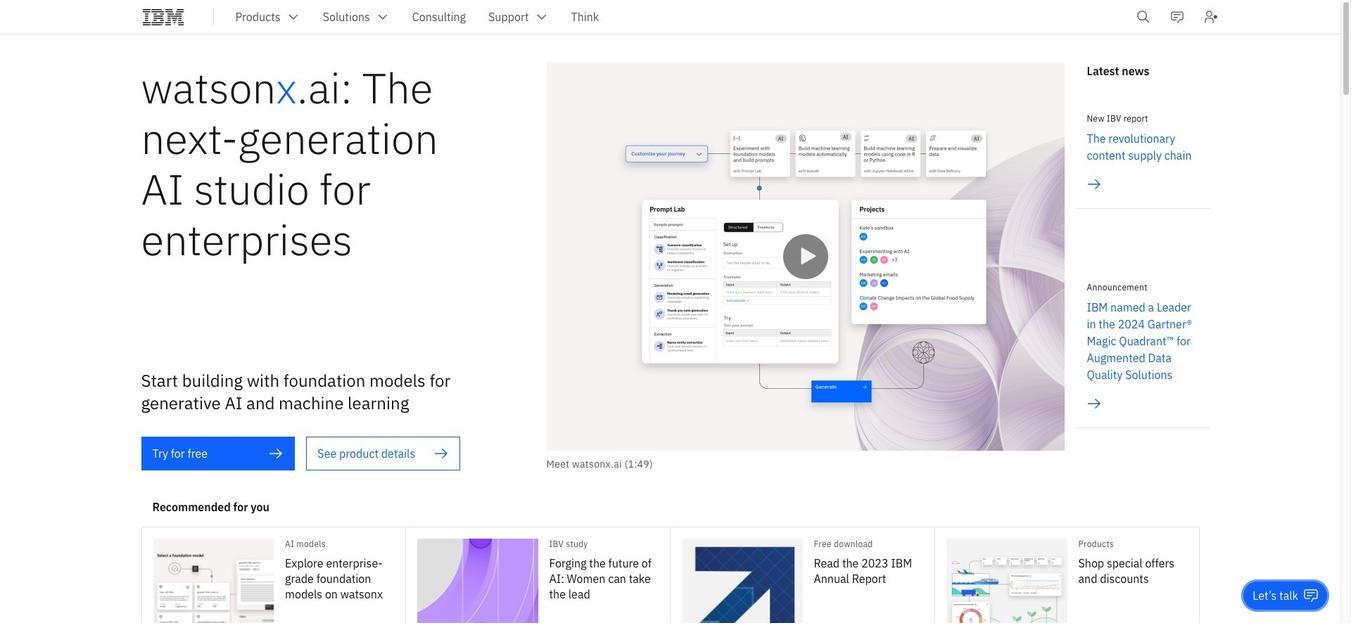 Task type: locate. For each thing, give the bounding box(es) containing it.
let's talk element
[[1253, 589, 1299, 604]]



